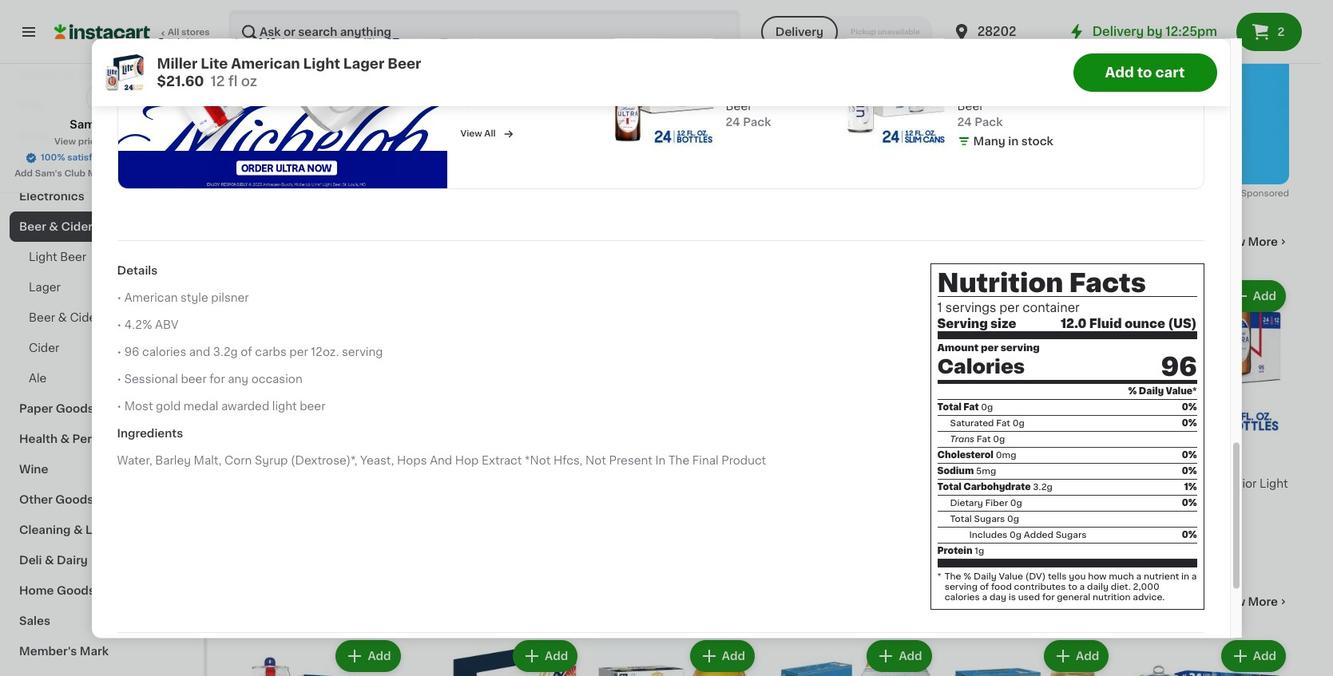 Task type: describe. For each thing, give the bounding box(es) containing it.
2 horizontal spatial serving
[[1001, 344, 1040, 354]]

light
[[272, 402, 297, 413]]

michelob ultra superior light beer
[[771, 479, 934, 506]]

light inside bud light beer cans 24 pack
[[974, 479, 1002, 490]]

1 vertical spatial light beer
[[29, 252, 86, 263]]

other goods
[[19, 495, 94, 506]]

paper goods
[[19, 404, 94, 415]]

ultra inside michelob ultra superior light beer
[[826, 479, 853, 490]]

saturated fat 0g
[[950, 420, 1025, 428]]

product group containing 24
[[1125, 277, 1290, 524]]

spo for spo nsored
[[461, 98, 478, 107]]

guarantee
[[123, 153, 169, 162]]

stores
[[181, 28, 210, 37]]

nutrition facts
[[938, 271, 1146, 297]]

day
[[990, 594, 1007, 603]]

sam's club link
[[70, 83, 134, 133]]

protein
[[938, 547, 973, 556]]

1g
[[975, 547, 985, 556]]

miller lite american light lager beer $21.60 12 fl oz
[[157, 57, 421, 87]]

sessional
[[124, 375, 178, 386]]

deli & dairy
[[19, 555, 88, 567]]

fat for trans
[[977, 436, 991, 444]]

2 60 from the left
[[626, 455, 639, 465]]

cleaning
[[19, 525, 71, 536]]

home goods link
[[10, 576, 194, 606]]

in inside the * the % daily value (dv) tells you how much a nutrient in a serving of food contributes to a daily diet. 2,000 calories a day is used for general nutrition advice.
[[1182, 573, 1190, 582]]

home
[[19, 586, 54, 597]]

12oz.
[[311, 348, 339, 359]]

5mg
[[976, 468, 997, 476]]

sales link
[[10, 606, 194, 637]]

serving size
[[938, 319, 1017, 331]]

4 $ from the left
[[951, 455, 958, 465]]

1%
[[1185, 483, 1197, 492]]

cart
[[1156, 66, 1185, 78]]

michelob left 1%
[[1125, 479, 1177, 490]]

2 $ from the left
[[420, 455, 426, 465]]

100%
[[41, 153, 65, 162]]

12:25pm
[[1166, 26, 1218, 38]]

in for 24
[[1009, 137, 1019, 148]]

(dv)
[[1026, 573, 1046, 582]]

0% for dietary fiber 0g
[[1182, 499, 1197, 508]]

other
[[19, 495, 53, 506]]

0mg
[[996, 452, 1017, 460]]

other goods link
[[10, 485, 194, 515]]

advice.
[[1133, 594, 1165, 603]]

superior down delivery button
[[726, 85, 773, 97]]

1 $ 21 60 from the left
[[420, 455, 462, 473]]

many for 24
[[974, 137, 1006, 148]]

sam's club logo image
[[87, 83, 117, 113]]

hops
[[397, 456, 427, 467]]

0 horizontal spatial per
[[290, 348, 308, 359]]

1 horizontal spatial sugars
[[1056, 531, 1087, 540]]

snacks
[[19, 70, 61, 81]]

floral
[[19, 161, 51, 172]]

is
[[1009, 594, 1016, 603]]

total for dietary fiber 0g
[[938, 483, 962, 492]]

$ 21 60 inside the product group
[[951, 455, 993, 473]]

goods for other goods
[[55, 495, 94, 506]]

1 vertical spatial lager
[[29, 282, 61, 293]]

1 vertical spatial sam's
[[35, 169, 62, 178]]

% daily value*
[[1129, 388, 1197, 396]]

1 more from the top
[[1249, 237, 1278, 248]]

beer inside bud light beer cans 24 pack
[[1005, 479, 1031, 490]]

light inside the miller lite american light lager beer $21.60 12 fl oz
[[303, 57, 340, 70]]

michelob ultra superior light beer button
[[771, 277, 935, 546]]

0 vertical spatial club
[[107, 119, 134, 130]]

of inside the * the % daily value (dv) tells you how much a nutrient in a serving of food contributes to a daily diet. 2,000 calories a day is used for general nutrition advice.
[[980, 583, 989, 592]]

dairy
[[57, 555, 88, 567]]

sales
[[19, 616, 50, 627]]

bud
[[948, 479, 971, 490]]

2,000
[[1133, 583, 1160, 592]]

superior down "28202"
[[958, 85, 1005, 97]]

1 horizontal spatial beer
[[300, 402, 326, 413]]

pricing
[[78, 137, 110, 146]]

used
[[1018, 594, 1041, 603]]

2 button
[[1237, 13, 1302, 51]]

1 horizontal spatial %
[[1129, 388, 1137, 396]]

amount
[[938, 344, 979, 354]]

servings per container
[[946, 302, 1080, 314]]

deli
[[19, 555, 42, 567]]

& for 'health & personal care' 'link'
[[60, 434, 70, 445]]

cholesterol 0mg
[[938, 452, 1017, 460]]

beer & cider variety packs link
[[10, 303, 194, 333]]

1 21 from the left
[[426, 455, 447, 473]]

to inside "button"
[[1138, 66, 1153, 78]]

0 vertical spatial for
[[210, 375, 225, 386]]

0 vertical spatial beer & cider
[[240, 22, 396, 46]]

beer inside the miller lite american light lager beer $21.60 12 fl oz
[[388, 57, 421, 70]]

1 view more link from the top
[[1218, 234, 1290, 250]]

0g for total sugars 0g
[[1008, 515, 1020, 524]]

12.0
[[1061, 319, 1087, 331]]

• 96 calories and 3.2g of carbs per 12oz. serving
[[117, 348, 383, 359]]

value*
[[1166, 388, 1197, 396]]

cider link
[[10, 333, 194, 364]]

instacart logo image
[[54, 22, 150, 42]]

1 vertical spatial nsored
[[1259, 190, 1290, 198]]

lite
[[201, 57, 228, 70]]

candy
[[76, 70, 114, 81]]

to inside the * the % daily value (dv) tells you how much a nutrient in a serving of food contributes to a daily diet. 2,000 calories a day is used for general nutrition advice.
[[1069, 583, 1078, 592]]

& for beer & cider variety packs link
[[58, 312, 67, 324]]

stock for bud light beer cans 24 pack
[[1012, 514, 1044, 525]]

sponsored badge image
[[948, 532, 997, 541]]

& for cleaning & laundry link
[[73, 525, 83, 536]]

per for serving
[[981, 344, 999, 354]]

1 vertical spatial american
[[124, 293, 178, 304]]

0 vertical spatial sugars
[[974, 515, 1005, 524]]

60 inside the product group
[[980, 455, 993, 465]]

& for snacks & candy link
[[64, 70, 73, 81]]

24 inside bud light beer cans 24 pack
[[948, 495, 963, 506]]

2 $ 21 60 from the left
[[597, 455, 639, 473]]

fat for saturated
[[997, 420, 1011, 428]]

1 horizontal spatial daily
[[1139, 388, 1164, 396]]

add sam's club membership to save link
[[14, 168, 189, 181]]

0 vertical spatial of
[[241, 348, 252, 359]]

0% for sodium 5mg
[[1182, 468, 1197, 476]]

$ 24 52 inside the product group
[[1129, 455, 1174, 473]]

2 vertical spatial total
[[950, 515, 972, 524]]

• most gold medal awarded light beer
[[117, 402, 326, 413]]

1 horizontal spatial michelob ultra superior light beer 24 pack
[[958, 69, 1039, 129]]

product
[[722, 456, 766, 467]]

1 vertical spatial all
[[484, 130, 496, 139]]

0 vertical spatial sam's
[[70, 119, 104, 130]]

light inside michelob ultra superior light beer
[[906, 479, 934, 490]]

trans
[[950, 436, 975, 444]]

in for pack
[[999, 514, 1010, 525]]

deli & dairy link
[[10, 546, 194, 576]]

superior right 1%
[[1210, 479, 1257, 490]]

how
[[1088, 573, 1107, 582]]

2
[[1278, 26, 1285, 38]]

0 horizontal spatial 96
[[124, 348, 139, 359]]

52 inside the product group
[[1161, 455, 1174, 465]]

nutrition
[[1093, 594, 1131, 603]]

pets
[[19, 100, 45, 111]]

malt,
[[194, 456, 222, 467]]

sodium
[[938, 468, 974, 476]]

0% for cholesterol 0mg
[[1182, 452, 1197, 460]]

cleaning & laundry
[[19, 525, 133, 536]]

• sessional beer for any occasion
[[117, 375, 303, 386]]

packs
[[145, 312, 179, 324]]

container
[[1023, 302, 1080, 314]]

1 horizontal spatial light beer
[[240, 234, 331, 250]]

(us)
[[1168, 319, 1197, 331]]

spo for spo
[[1242, 190, 1259, 198]]

pack inside bud light beer cans 24 pack
[[966, 495, 994, 506]]

1 vertical spatial club
[[64, 169, 86, 178]]

barley
[[155, 456, 191, 467]]

lager inside the miller lite american light lager beer $21.60 12 fl oz
[[343, 57, 385, 70]]

0% for total fat 0g
[[1182, 404, 1197, 412]]

0 horizontal spatial to
[[147, 169, 157, 178]]

mark
[[80, 646, 109, 658]]

total carbohydrate 3.2g
[[938, 483, 1053, 492]]

added
[[1024, 531, 1054, 540]]

view more for 1st view more link from the top
[[1218, 237, 1278, 248]]

total sugars 0g
[[950, 515, 1020, 524]]

the inside the * the % daily value (dv) tells you how much a nutrient in a serving of food contributes to a daily diet. 2,000 calories a day is used for general nutrition advice.
[[945, 573, 962, 582]]

baby
[[19, 130, 49, 141]]

in
[[656, 456, 666, 467]]

5 $ from the left
[[1129, 455, 1135, 465]]

• for • american style pilsner
[[117, 293, 122, 304]]

floral link
[[10, 151, 194, 181]]

servings
[[946, 302, 997, 314]]

abv
[[155, 320, 179, 332]]

0 horizontal spatial serving
[[342, 348, 383, 359]]

• for • most gold medal awarded light beer
[[117, 402, 122, 413]]

wine link
[[10, 455, 194, 485]]

0 vertical spatial calories
[[142, 348, 186, 359]]

nutrient
[[1144, 573, 1180, 582]]

1 vertical spatial 3.2g
[[1033, 483, 1053, 492]]

you
[[1069, 573, 1086, 582]]

style
[[181, 293, 208, 304]]

0 vertical spatial nsored
[[478, 98, 510, 107]]

miller
[[157, 57, 198, 70]]

delivery by 12:25pm
[[1093, 26, 1218, 38]]



Task type: vqa. For each thing, say whether or not it's contained in the screenshot.
second unselect item image from left
no



Task type: locate. For each thing, give the bounding box(es) containing it.
& up the miller lite american light lager beer $21.60 12 fl oz
[[303, 22, 323, 46]]

fat for total
[[964, 404, 979, 412]]

for
[[210, 375, 225, 386], [1043, 594, 1055, 603]]

goods down dairy
[[57, 586, 95, 597]]

of left food in the bottom right of the page
[[980, 583, 989, 592]]

4 • from the top
[[117, 375, 122, 386]]

calories left day
[[945, 594, 980, 603]]

& up dairy
[[73, 525, 83, 536]]

0% for saturated fat 0g
[[1182, 420, 1197, 428]]

0 vertical spatial beer
[[181, 375, 207, 386]]

1 horizontal spatial 52
[[1161, 455, 1174, 465]]

0 vertical spatial %
[[1129, 388, 1137, 396]]

many for pack
[[964, 514, 996, 525]]

• left '4.2%'
[[117, 320, 122, 332]]

1 horizontal spatial $ 21 60
[[597, 455, 639, 473]]

yeast,
[[360, 456, 394, 467]]

1 horizontal spatial all
[[484, 130, 496, 139]]

1 vertical spatial in
[[999, 514, 1010, 525]]

food
[[992, 583, 1012, 592]]

product group
[[771, 277, 935, 561], [948, 277, 1113, 545], [1125, 277, 1290, 524], [240, 638, 404, 677], [417, 638, 581, 677], [594, 638, 758, 677], [771, 638, 935, 677], [948, 638, 1113, 677], [1125, 638, 1290, 677]]

0 vertical spatial lager
[[343, 57, 385, 70]]

ultra
[[781, 69, 808, 81], [1013, 69, 1039, 81], [826, 479, 853, 490], [1180, 479, 1207, 490]]

delivery inside button
[[776, 26, 824, 38]]

0 horizontal spatial sam's
[[35, 169, 62, 178]]

1 vertical spatial fat
[[997, 420, 1011, 428]]

& inside 'link'
[[60, 434, 70, 445]]

laundry
[[85, 525, 133, 536]]

• left sessional
[[117, 375, 122, 386]]

0 horizontal spatial $ 24 52
[[243, 455, 288, 473]]

28202 button
[[952, 10, 1048, 54]]

2 horizontal spatial 60
[[980, 455, 993, 465]]

& right health
[[60, 434, 70, 445]]

daily up food in the bottom right of the page
[[974, 573, 997, 582]]

a right nutrient
[[1192, 573, 1197, 582]]

american inside the miller lite american light lager beer $21.60 12 fl oz
[[231, 57, 300, 70]]

0 vertical spatial 3.2g
[[213, 348, 238, 359]]

$ left and
[[420, 455, 426, 465]]

1 $ from the left
[[243, 455, 249, 465]]

2 view more link from the top
[[1218, 594, 1290, 610]]

• sponsored: liquid i.v. hydrate n' tailgate. shop multipliers image
[[240, 54, 1290, 185]]

0 horizontal spatial the
[[669, 456, 690, 467]]

value
[[999, 573, 1024, 582]]

snacks & candy
[[19, 70, 114, 81]]

by
[[1147, 26, 1163, 38]]

light beer link for the lager link
[[10, 242, 194, 272]]

3.2g right carbohydrate
[[1033, 483, 1053, 492]]

60 right 'hops'
[[449, 455, 462, 465]]

0 horizontal spatial spo
[[461, 98, 478, 107]]

daily
[[1139, 388, 1164, 396], [974, 573, 997, 582]]

member's
[[19, 646, 77, 658]]

light beer
[[240, 234, 331, 250], [29, 252, 86, 263]]

2 vertical spatial goods
[[57, 586, 95, 597]]

3.2g right "and"
[[213, 348, 238, 359]]

goods for home goods
[[57, 586, 95, 597]]

many in stock
[[974, 137, 1054, 148], [964, 514, 1044, 525]]

and
[[430, 456, 452, 467]]

52 left (dextrose)*,
[[276, 455, 288, 465]]

sam's up the pricing
[[70, 119, 104, 130]]

0 horizontal spatial light beer link
[[10, 242, 194, 272]]

club up the 'policy'
[[107, 119, 134, 130]]

american up packs
[[124, 293, 178, 304]]

paper
[[19, 404, 53, 415]]

fat down saturated fat 0g at the bottom of page
[[977, 436, 991, 444]]

0 horizontal spatial michelob ultra superior light beer 24 pack
[[726, 69, 808, 129]]

total for saturated fat 0g
[[938, 404, 962, 412]]

american up the oz on the left
[[231, 57, 300, 70]]

1 horizontal spatial for
[[1043, 594, 1055, 603]]

1 horizontal spatial per
[[981, 344, 999, 354]]

in inside the product group
[[999, 514, 1010, 525]]

beer & cider variety packs
[[29, 312, 179, 324]]

a up 2,000
[[1137, 573, 1142, 582]]

light beer link up beer & cider variety packs link
[[10, 242, 194, 272]]

beer down "and"
[[181, 375, 207, 386]]

0 horizontal spatial of
[[241, 348, 252, 359]]

• up ale link
[[117, 348, 122, 359]]

electronics
[[19, 191, 84, 202]]

a left day
[[982, 594, 988, 603]]

includes 0g added sugars
[[970, 531, 1087, 540]]

$ up sodium
[[951, 455, 958, 465]]

service type group
[[761, 16, 933, 48]]

0 horizontal spatial beer & cider
[[19, 221, 93, 233]]

protein 1g
[[938, 547, 985, 556]]

per up the calories
[[981, 344, 999, 354]]

0 vertical spatial spo
[[461, 98, 478, 107]]

extract
[[482, 456, 522, 467]]

1 horizontal spatial lager
[[343, 57, 385, 70]]

serving down protein 1g on the right bottom
[[945, 583, 978, 592]]

club down satisfaction
[[64, 169, 86, 178]]

2 view more from the top
[[1218, 597, 1278, 608]]

1 horizontal spatial to
[[1069, 583, 1078, 592]]

0 horizontal spatial %
[[964, 573, 972, 582]]

None search field
[[229, 10, 741, 54]]

0 horizontal spatial 52
[[276, 455, 288, 465]]

baby link
[[10, 121, 194, 151]]

total down sodium
[[938, 483, 962, 492]]

• for • 96 calories and 3.2g of carbs per 12oz. serving
[[117, 348, 122, 359]]

add sam's club membership to save
[[14, 169, 180, 178]]

2 21 from the left
[[603, 455, 624, 473]]

light beer up pilsner
[[240, 234, 331, 250]]

1 vertical spatial stock
[[1012, 514, 1044, 525]]

michelob down delivery button
[[726, 69, 778, 81]]

0 horizontal spatial $ 21 60
[[420, 455, 462, 473]]

calories down the abv
[[142, 348, 186, 359]]

superior down $24.52 element
[[856, 479, 903, 490]]

& down electronics
[[49, 221, 58, 233]]

view all
[[461, 130, 496, 139]]

0g for trans fat 0g
[[993, 436, 1005, 444]]

superior inside michelob ultra superior light beer
[[856, 479, 903, 490]]

stock for michelob ultra superior light beer 24 pack
[[1022, 137, 1054, 148]]

0 horizontal spatial light beer
[[29, 252, 86, 263]]

4 0% from the top
[[1182, 468, 1197, 476]]

100% satisfaction guarantee button
[[25, 149, 179, 165]]

delivery button
[[761, 16, 838, 48]]

1 vertical spatial the
[[945, 573, 962, 582]]

water,
[[117, 456, 152, 467]]

3 0% from the top
[[1182, 452, 1197, 460]]

delivery for delivery by 12:25pm
[[1093, 26, 1144, 38]]

1 horizontal spatial american
[[231, 57, 300, 70]]

to down guarantee
[[147, 169, 157, 178]]

1 vertical spatial total
[[938, 483, 962, 492]]

0 vertical spatial view more link
[[1218, 234, 1290, 250]]

view more
[[1218, 237, 1278, 248], [1218, 597, 1278, 608]]

2 horizontal spatial to
[[1138, 66, 1153, 78]]

$24.52 element
[[771, 448, 935, 476]]

beer & cider inside beer & cider link
[[19, 221, 93, 233]]

$ left present
[[597, 455, 603, 465]]

2 vertical spatial fat
[[977, 436, 991, 444]]

per up size
[[1000, 302, 1020, 314]]

beer & cider up the miller lite american light lager beer $21.60 12 fl oz
[[240, 22, 396, 46]]

sugars up the includes
[[974, 515, 1005, 524]]

daily inside the * the % daily value (dv) tells you how much a nutrient in a serving of food contributes to a daily diet. 2,000 calories a day is used for general nutrition advice.
[[974, 573, 997, 582]]

daily left value*
[[1139, 388, 1164, 396]]

1 vertical spatial sugars
[[1056, 531, 1087, 540]]

many in stock for pack
[[964, 514, 1044, 525]]

0 vertical spatial more
[[1249, 237, 1278, 248]]

serving
[[1001, 344, 1040, 354], [342, 348, 383, 359], [945, 583, 978, 592]]

michelob down "28202"
[[958, 69, 1010, 81]]

0 vertical spatial many
[[974, 137, 1006, 148]]

1 vertical spatial many in stock
[[964, 514, 1044, 525]]

for inside the * the % daily value (dv) tells you how much a nutrient in a serving of food contributes to a daily diet. 2,000 calories a day is used for general nutrition advice.
[[1043, 594, 1055, 603]]

*
[[938, 573, 942, 582]]

bud light beer cans 24 pack
[[948, 479, 1063, 506]]

$ 24 52 down % daily value*
[[1129, 455, 1174, 473]]

0g for total fat 0g
[[981, 404, 993, 412]]

96 up value*
[[1161, 355, 1197, 380]]

light beer link for 1st view more link from the top
[[240, 233, 331, 252]]

2 0% from the top
[[1182, 420, 1197, 428]]

1 vertical spatial beer
[[300, 402, 326, 413]]

0 horizontal spatial lager
[[29, 282, 61, 293]]

delivery by 12:25pm link
[[1067, 22, 1218, 42]]

60 up '5mg' at right
[[980, 455, 993, 465]]

1 horizontal spatial calories
[[945, 594, 980, 603]]

0 vertical spatial daily
[[1139, 388, 1164, 396]]

60 left in
[[626, 455, 639, 465]]

nsored
[[478, 98, 510, 107], [1259, 190, 1290, 198]]

michelob down $24.52 element
[[771, 479, 823, 490]]

• left most
[[117, 402, 122, 413]]

2 52 from the left
[[1161, 455, 1174, 465]]

1 vertical spatial goods
[[55, 495, 94, 506]]

1 vertical spatial daily
[[974, 573, 997, 582]]

1 horizontal spatial sam's
[[70, 119, 104, 130]]

1 horizontal spatial serving
[[945, 583, 978, 592]]

beer & cider down electronics
[[19, 221, 93, 233]]

total up saturated
[[938, 404, 962, 412]]

to
[[1138, 66, 1153, 78], [147, 169, 157, 178], [1069, 583, 1078, 592]]

add to cart
[[1106, 66, 1185, 78]]

goods up cleaning & laundry
[[55, 495, 94, 506]]

3 $ from the left
[[597, 455, 603, 465]]

add to cart button
[[1074, 53, 1217, 91]]

1 view more from the top
[[1218, 237, 1278, 248]]

many inside the product group
[[964, 514, 996, 525]]

many in stock inside the product group
[[964, 514, 1044, 525]]

3 60 from the left
[[980, 455, 993, 465]]

0g for dietary fiber 0g
[[1011, 499, 1023, 508]]

$ left syrup
[[243, 455, 249, 465]]

serving down size
[[1001, 344, 1040, 354]]

5 • from the top
[[117, 402, 122, 413]]

0 horizontal spatial all
[[168, 28, 179, 37]]

0 horizontal spatial 21
[[426, 455, 447, 473]]

lager
[[343, 57, 385, 70], [29, 282, 61, 293]]

fiber
[[986, 499, 1008, 508]]

1 52 from the left
[[276, 455, 288, 465]]

1 horizontal spatial 60
[[626, 455, 639, 465]]

1 horizontal spatial beer & cider
[[240, 22, 396, 46]]

2 horizontal spatial $ 21 60
[[951, 455, 993, 473]]

nutrition
[[938, 271, 1064, 297]]

$ down % daily value*
[[1129, 455, 1135, 465]]

0 horizontal spatial sugars
[[974, 515, 1005, 524]]

0 horizontal spatial for
[[210, 375, 225, 386]]

michelob ultra superior light beer 24 pack
[[726, 69, 808, 129], [958, 69, 1039, 129], [1125, 479, 1288, 522]]

1 vertical spatial more
[[1249, 597, 1278, 608]]

3 21 from the left
[[958, 455, 978, 473]]

96 down '4.2%'
[[124, 348, 139, 359]]

light beer link up pilsner
[[240, 233, 331, 252]]

& right deli
[[45, 555, 54, 567]]

beer right light
[[300, 402, 326, 413]]

• for • sessional beer for any occasion
[[117, 375, 122, 386]]

0g for saturated fat 0g
[[1013, 420, 1025, 428]]

12
[[211, 74, 225, 87]]

1 horizontal spatial delivery
[[1093, 26, 1144, 38]]

fat up trans fat 0g
[[997, 420, 1011, 428]]

the right in
[[669, 456, 690, 467]]

most
[[124, 402, 153, 413]]

michelob ultra image
[[461, 39, 489, 68]]

product group containing michelob ultra superior light beer
[[771, 277, 935, 561]]

sam's club
[[70, 119, 134, 130]]

2 • from the top
[[117, 320, 122, 332]]

serving right 12oz.
[[342, 348, 383, 359]]

1 horizontal spatial nsored
[[1259, 190, 1290, 198]]

a down you
[[1080, 583, 1085, 592]]

dietary fiber 0g
[[950, 499, 1023, 508]]

2 horizontal spatial michelob ultra superior light beer 24 pack
[[1125, 479, 1288, 522]]

fluid
[[1090, 319, 1122, 331]]

2 vertical spatial to
[[1069, 583, 1078, 592]]

$
[[243, 455, 249, 465], [420, 455, 426, 465], [597, 455, 603, 465], [951, 455, 958, 465], [1129, 455, 1135, 465]]

all left "stores"
[[168, 28, 179, 37]]

4.2%
[[124, 320, 152, 332]]

pets link
[[10, 90, 194, 121]]

1 horizontal spatial 21
[[603, 455, 624, 473]]

1 horizontal spatial 3.2g
[[1033, 483, 1053, 492]]

contributes
[[1014, 583, 1066, 592]]

michelob inside michelob ultra superior light beer
[[771, 479, 823, 490]]

goods up health & personal care
[[56, 404, 94, 415]]

& left 'candy'
[[64, 70, 73, 81]]

sam's down the 100%
[[35, 169, 62, 178]]

6 0% from the top
[[1182, 531, 1197, 540]]

& for deli & dairy link
[[45, 555, 54, 567]]

for down contributes
[[1043, 594, 1055, 603]]

$ 24 52 right malt,
[[243, 455, 288, 473]]

variety
[[103, 312, 142, 324]]

sugars right the added
[[1056, 531, 1087, 540]]

1 vertical spatial to
[[147, 169, 157, 178]]

serving inside the * the % daily value (dv) tells you how much a nutrient in a serving of food contributes to a daily diet. 2,000 calories a day is used for general nutrition advice.
[[945, 583, 978, 592]]

1 vertical spatial of
[[980, 583, 989, 592]]

100% satisfaction guarantee
[[41, 153, 169, 162]]

• for • 4.2% abv
[[117, 320, 122, 332]]

per for container
[[1000, 302, 1020, 314]]

$ 24 52
[[243, 455, 288, 473], [1129, 455, 1174, 473]]

1 0% from the top
[[1182, 404, 1197, 412]]

calories
[[938, 358, 1025, 376]]

•
[[117, 293, 122, 304], [117, 320, 122, 332], [117, 348, 122, 359], [117, 375, 122, 386], [117, 402, 122, 413]]

many in stock for 24
[[974, 137, 1054, 148]]

cleaning & laundry link
[[10, 515, 194, 546]]

1 60 from the left
[[449, 455, 462, 465]]

add inside "button"
[[1106, 66, 1134, 78]]

(dextrose)*,
[[291, 456, 358, 467]]

per left 12oz.
[[290, 348, 308, 359]]

goods
[[56, 404, 94, 415], [55, 495, 94, 506], [57, 586, 95, 597]]

• up variety
[[117, 293, 122, 304]]

0 vertical spatial stock
[[1022, 137, 1054, 148]]

ale
[[29, 373, 47, 384]]

1 horizontal spatial of
[[980, 583, 989, 592]]

club
[[107, 119, 134, 130], [64, 169, 86, 178]]

& for beer & cider link
[[49, 221, 58, 233]]

0 vertical spatial in
[[1009, 137, 1019, 148]]

& up cider link
[[58, 312, 67, 324]]

to up general at the bottom of the page
[[1069, 583, 1078, 592]]

health & personal care
[[19, 434, 153, 445]]

1 horizontal spatial 96
[[1161, 355, 1197, 380]]

21 inside the product group
[[958, 455, 978, 473]]

light beer down beer & cider link
[[29, 252, 86, 263]]

goods for paper goods
[[56, 404, 94, 415]]

52 down % daily value*
[[1161, 455, 1174, 465]]

light beer link
[[240, 233, 331, 252], [10, 242, 194, 272]]

the
[[669, 456, 690, 467], [945, 573, 962, 582]]

% inside the * the % daily value (dv) tells you how much a nutrient in a serving of food contributes to a daily diet. 2,000 calories a day is used for general nutrition advice.
[[964, 573, 972, 582]]

1 vertical spatial beer & cider
[[19, 221, 93, 233]]

stock
[[1022, 137, 1054, 148], [1012, 514, 1044, 525]]

total down dietary
[[950, 515, 972, 524]]

0 horizontal spatial club
[[64, 169, 86, 178]]

calories inside the * the % daily value (dv) tells you how much a nutrient in a serving of food contributes to a daily diet. 2,000 calories a day is used for general nutrition advice.
[[945, 594, 980, 603]]

2 horizontal spatial per
[[1000, 302, 1020, 314]]

of left carbs
[[241, 348, 252, 359]]

lager link
[[10, 272, 194, 303]]

1 vertical spatial view more
[[1218, 597, 1278, 608]]

3 • from the top
[[117, 348, 122, 359]]

trans fat 0g
[[950, 436, 1005, 444]]

1 • from the top
[[117, 293, 122, 304]]

fat up saturated
[[964, 404, 979, 412]]

the right "*"
[[945, 573, 962, 582]]

% down protein 1g on the right bottom
[[964, 573, 972, 582]]

amount per serving
[[938, 344, 1040, 354]]

all down spo nsored
[[484, 130, 496, 139]]

% left value*
[[1129, 388, 1137, 396]]

to left cart
[[1138, 66, 1153, 78]]

1 vertical spatial %
[[964, 573, 972, 582]]

order ultra now image
[[118, 4, 447, 189]]

beer inside michelob ultra superior light beer
[[771, 495, 797, 506]]

view more for 2nd view more link
[[1218, 597, 1278, 608]]

5 0% from the top
[[1182, 499, 1197, 508]]

details
[[117, 266, 158, 277]]

includes
[[970, 531, 1008, 540]]

ale link
[[10, 364, 194, 394]]

3 $ 21 60 from the left
[[951, 455, 993, 473]]

0 vertical spatial goods
[[56, 404, 94, 415]]

stock inside the product group
[[1012, 514, 1044, 525]]

1 horizontal spatial the
[[945, 573, 962, 582]]

product group containing 21
[[948, 277, 1113, 545]]

1 horizontal spatial light beer link
[[240, 233, 331, 252]]

0 horizontal spatial calories
[[142, 348, 186, 359]]

sugars
[[974, 515, 1005, 524], [1056, 531, 1087, 540]]

cider
[[328, 22, 396, 46], [61, 221, 93, 233], [70, 312, 100, 324], [29, 343, 59, 354]]

0 vertical spatial fat
[[964, 404, 979, 412]]

1 $ 24 52 from the left
[[243, 455, 288, 473]]

2 more from the top
[[1249, 597, 1278, 608]]

2 $ 24 52 from the left
[[1129, 455, 1174, 473]]

2 horizontal spatial 21
[[958, 455, 978, 473]]

water, barley malt, corn syrup (dextrose)*, yeast, hops and hop extract   *not hfcs, not present in the final product
[[117, 456, 766, 467]]

facts
[[1070, 271, 1146, 297]]

for left any
[[210, 375, 225, 386]]

0 horizontal spatial daily
[[974, 573, 997, 582]]

view
[[461, 130, 482, 139], [54, 137, 76, 146], [1218, 237, 1246, 248], [1218, 597, 1246, 608]]

delivery for delivery
[[776, 26, 824, 38]]



